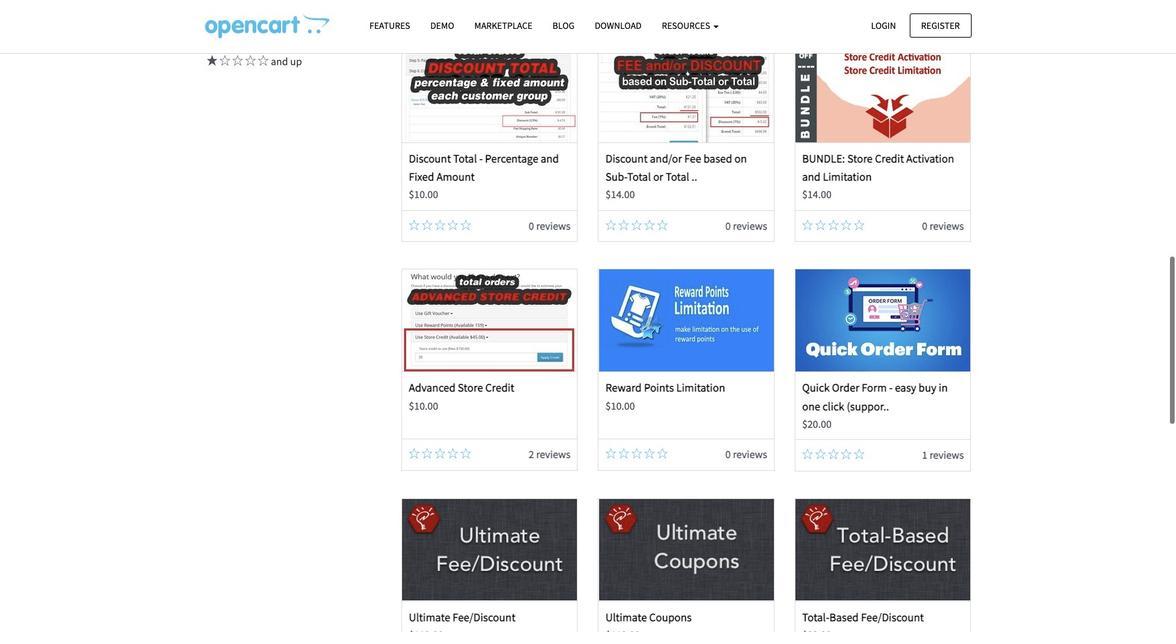 Task type: locate. For each thing, give the bounding box(es) containing it.
- left "percentage"
[[479, 151, 483, 166]]

total left or
[[627, 169, 651, 184]]

2 horizontal spatial total
[[666, 169, 689, 184]]

discount
[[409, 151, 451, 166], [606, 151, 648, 166]]

$10.00 for reward
[[606, 399, 635, 413]]

amount
[[437, 169, 475, 184]]

store for advanced
[[458, 381, 483, 396]]

coupons
[[649, 611, 692, 625]]

points
[[644, 381, 674, 396]]

$14.00 down bundle:
[[802, 188, 832, 201]]

star light image for star light image corresponding to 2nd the and up link from the bottom of the page
[[218, 32, 230, 43]]

0 vertical spatial -
[[479, 151, 483, 166]]

$14.00 down sub-
[[606, 188, 635, 201]]

up for 2nd the and up link from the bottom of the page
[[290, 31, 302, 45]]

1 horizontal spatial -
[[889, 381, 893, 396]]

$10.00 down the reward
[[606, 399, 635, 413]]

0 for reward points limitation
[[725, 448, 731, 462]]

and
[[271, 8, 288, 21], [271, 31, 288, 45], [271, 55, 288, 68], [541, 151, 559, 166], [802, 169, 821, 184]]

reviews for discount and/or fee based on sub-total or total ..
[[733, 219, 767, 232]]

1 ultimate from the left
[[409, 611, 450, 625]]

reviews for advanced store credit
[[536, 448, 571, 462]]

limitation down bundle:
[[823, 169, 872, 184]]

-
[[479, 151, 483, 166], [889, 381, 893, 396]]

limitation right points
[[676, 381, 725, 396]]

ultimate coupons
[[606, 611, 692, 625]]

0 vertical spatial and up
[[269, 8, 302, 21]]

1 vertical spatial limitation
[[676, 381, 725, 396]]

0 vertical spatial up
[[290, 8, 302, 21]]

$10.00 down advanced at left bottom
[[409, 399, 438, 413]]

reviews for reward points limitation
[[733, 448, 767, 462]]

0 vertical spatial star light image
[[205, 8, 218, 19]]

2 vertical spatial up
[[290, 55, 302, 68]]

total up "amount"
[[453, 151, 477, 166]]

- left easy
[[889, 381, 893, 396]]

easy
[[895, 381, 916, 396]]

1 $14.00 from the left
[[606, 188, 635, 201]]

demo
[[430, 20, 454, 32]]

store
[[847, 151, 873, 166], [458, 381, 483, 396]]

1 discount from the left
[[409, 151, 451, 166]]

marketplace link
[[464, 14, 543, 38]]

quick order form - easy buy in one click (suppor.. $20.00
[[802, 381, 948, 431]]

0 vertical spatial and up link
[[205, 8, 302, 21]]

0 reviews for discount and/or fee based on sub-total or total ..
[[725, 219, 767, 232]]

0 horizontal spatial fee/discount
[[453, 611, 516, 625]]

1 vertical spatial star light image
[[205, 32, 218, 43]]

bundle: store credit activation and limitation $14.00
[[802, 151, 954, 201]]

1 vertical spatial and up
[[269, 31, 302, 45]]

$10.00 down fixed
[[409, 188, 438, 201]]

0 horizontal spatial discount
[[409, 151, 451, 166]]

1 vertical spatial store
[[458, 381, 483, 396]]

and for first the and up link from the top of the page
[[271, 8, 288, 21]]

quick order form - easy buy in one click (suppor.. image
[[796, 270, 971, 372]]

1 vertical spatial credit
[[485, 381, 514, 396]]

discount up fixed
[[409, 151, 451, 166]]

0 for bundle: store credit activation and limitation
[[922, 219, 927, 232]]

credit inside bundle: store credit activation and limitation $14.00
[[875, 151, 904, 166]]

reviews
[[536, 219, 571, 232], [733, 219, 767, 232], [930, 219, 964, 232], [536, 448, 571, 462], [733, 448, 767, 462], [930, 449, 964, 462]]

one
[[802, 399, 820, 414]]

star light o image
[[243, 8, 256, 19], [256, 32, 269, 43], [243, 55, 256, 66], [256, 55, 269, 66], [422, 220, 433, 230], [435, 220, 445, 230], [448, 220, 458, 230], [461, 220, 471, 230], [606, 220, 616, 230], [802, 220, 813, 230], [828, 220, 839, 230], [841, 220, 852, 230], [409, 449, 420, 460], [422, 449, 433, 460], [448, 449, 458, 460], [606, 449, 616, 460], [631, 449, 642, 460], [644, 449, 655, 460], [815, 449, 826, 460], [828, 449, 839, 460]]

and up link
[[205, 8, 302, 21], [205, 31, 302, 45], [205, 55, 302, 68]]

$14.00
[[606, 188, 635, 201], [802, 188, 832, 201]]

credit inside advanced store credit $10.00
[[485, 381, 514, 396]]

up for first the and up link from the top of the page
[[290, 8, 302, 21]]

1 reviews
[[922, 449, 964, 462]]

1 fee/discount from the left
[[453, 611, 516, 625]]

store inside bundle: store credit activation and limitation $14.00
[[847, 151, 873, 166]]

1 star light image from the top
[[205, 8, 218, 19]]

discount and/or fee based on sub-total or total .. link
[[606, 151, 747, 184]]

0
[[529, 219, 534, 232], [725, 219, 731, 232], [922, 219, 927, 232], [725, 448, 731, 462]]

star light image
[[205, 8, 218, 19], [205, 32, 218, 43], [205, 55, 218, 66]]

ultimate for ultimate fee/discount
[[409, 611, 450, 625]]

and up
[[269, 8, 302, 21], [269, 31, 302, 45], [269, 55, 302, 68]]

discount and/or fee based on sub-total or total .. $14.00
[[606, 151, 747, 201]]

1 up from the top
[[290, 8, 302, 21]]

1 horizontal spatial fee/discount
[[861, 611, 924, 625]]

star light o image
[[256, 8, 269, 19], [230, 32, 243, 43], [243, 32, 256, 43], [218, 55, 230, 66], [230, 55, 243, 66], [409, 220, 420, 230], [618, 220, 629, 230], [631, 220, 642, 230], [644, 220, 655, 230], [657, 220, 668, 230], [815, 220, 826, 230], [854, 220, 865, 230], [435, 449, 445, 460], [461, 449, 471, 460], [618, 449, 629, 460], [657, 449, 668, 460], [802, 449, 813, 460], [841, 449, 852, 460], [854, 449, 865, 460]]

0 horizontal spatial ultimate
[[409, 611, 450, 625]]

1 and up from the top
[[269, 8, 302, 21]]

and for 2nd the and up link from the bottom of the page
[[271, 31, 288, 45]]

fixed
[[409, 169, 434, 184]]

2 vertical spatial and up
[[269, 55, 302, 68]]

buy
[[919, 381, 937, 396]]

0 reviews
[[529, 219, 571, 232], [725, 219, 767, 232], [922, 219, 964, 232], [725, 448, 767, 462]]

2 $14.00 from the left
[[802, 188, 832, 201]]

ultimate coupons link
[[606, 611, 692, 625]]

2 fee/discount from the left
[[861, 611, 924, 625]]

form
[[862, 381, 887, 396]]

2 discount from the left
[[606, 151, 648, 166]]

discount inside discount total - percentage and fixed amount $10.00
[[409, 151, 451, 166]]

store inside advanced store credit $10.00
[[458, 381, 483, 396]]

1 horizontal spatial $14.00
[[802, 188, 832, 201]]

2 vertical spatial star light image
[[205, 55, 218, 66]]

login link
[[860, 13, 908, 38]]

marketplace
[[474, 20, 532, 32]]

features link
[[359, 14, 420, 38]]

3 and up from the top
[[269, 55, 302, 68]]

0 horizontal spatial credit
[[485, 381, 514, 396]]

$10.00
[[409, 188, 438, 201], [409, 399, 438, 413], [606, 399, 635, 413]]

0 horizontal spatial total
[[453, 151, 477, 166]]

advanced store credit image
[[402, 270, 577, 372]]

ultimate
[[409, 611, 450, 625], [606, 611, 647, 625]]

store right advanced at left bottom
[[458, 381, 483, 396]]

resources
[[662, 20, 712, 32]]

0 horizontal spatial -
[[479, 151, 483, 166]]

reward
[[606, 381, 642, 396]]

2 star light image from the top
[[205, 32, 218, 43]]

total-based fee/discount
[[802, 611, 924, 625]]

limitation
[[823, 169, 872, 184], [676, 381, 725, 396]]

reward points limitation image
[[599, 270, 774, 372]]

fee/discount
[[453, 611, 516, 625], [861, 611, 924, 625]]

0 horizontal spatial store
[[458, 381, 483, 396]]

bundle: store credit activation and limitation link
[[802, 151, 954, 184]]

1 horizontal spatial total
[[627, 169, 651, 184]]

$10.00 inside discount total - percentage and fixed amount $10.00
[[409, 188, 438, 201]]

discount inside discount and/or fee based on sub-total or total .. $14.00
[[606, 151, 648, 166]]

up for 3rd the and up link from the top of the page
[[290, 55, 302, 68]]

1 vertical spatial up
[[290, 31, 302, 45]]

reward points limitation link
[[606, 381, 725, 396]]

0 vertical spatial credit
[[875, 151, 904, 166]]

3 star light image from the top
[[205, 55, 218, 66]]

ultimate fee/discount
[[409, 611, 516, 625]]

$10.00 inside reward points limitation $10.00
[[606, 399, 635, 413]]

up
[[290, 8, 302, 21], [290, 31, 302, 45], [290, 55, 302, 68]]

1 horizontal spatial credit
[[875, 151, 904, 166]]

1 horizontal spatial store
[[847, 151, 873, 166]]

0 horizontal spatial $14.00
[[606, 188, 635, 201]]

1 horizontal spatial ultimate
[[606, 611, 647, 625]]

2
[[529, 448, 534, 462]]

total
[[453, 151, 477, 166], [627, 169, 651, 184], [666, 169, 689, 184]]

0 horizontal spatial limitation
[[676, 381, 725, 396]]

reviews for bundle: store credit activation and limitation
[[930, 219, 964, 232]]

star light image
[[218, 8, 230, 19], [230, 8, 243, 19], [218, 32, 230, 43]]

star light image for first the and up link from the top of the page
[[205, 8, 218, 19]]

2 vertical spatial and up link
[[205, 55, 302, 68]]

total left ..
[[666, 169, 689, 184]]

- inside discount total - percentage and fixed amount $10.00
[[479, 151, 483, 166]]

1 horizontal spatial discount
[[606, 151, 648, 166]]

$10.00 inside advanced store credit $10.00
[[409, 399, 438, 413]]

credit for advanced
[[485, 381, 514, 396]]

0 reviews for reward points limitation
[[725, 448, 767, 462]]

register
[[921, 19, 960, 31]]

2 up from the top
[[290, 31, 302, 45]]

3 up from the top
[[290, 55, 302, 68]]

and up for 3rd the and up link from the top of the page
[[269, 55, 302, 68]]

percentage
[[485, 151, 538, 166]]

1 vertical spatial and up link
[[205, 31, 302, 45]]

0 vertical spatial limitation
[[823, 169, 872, 184]]

1 vertical spatial -
[[889, 381, 893, 396]]

2 and up from the top
[[269, 31, 302, 45]]

and/or
[[650, 151, 682, 166]]

credit
[[875, 151, 904, 166], [485, 381, 514, 396]]

store right bundle:
[[847, 151, 873, 166]]

credit for bundle:
[[875, 151, 904, 166]]

0 vertical spatial store
[[847, 151, 873, 166]]

discount up sub-
[[606, 151, 648, 166]]

1 horizontal spatial limitation
[[823, 169, 872, 184]]

2 ultimate from the left
[[606, 611, 647, 625]]



Task type: describe. For each thing, give the bounding box(es) containing it.
on
[[735, 151, 747, 166]]

click
[[823, 399, 844, 414]]

$14.00 inside bundle: store credit activation and limitation $14.00
[[802, 188, 832, 201]]

star light image for star light image related to first the and up link from the top of the page
[[218, 8, 230, 19]]

$10.00 for advanced
[[409, 399, 438, 413]]

ultimate for ultimate coupons
[[606, 611, 647, 625]]

order
[[832, 381, 859, 396]]

discount total - percentage and fixed amount image
[[402, 40, 577, 142]]

ultimate fee/discount link
[[409, 611, 516, 625]]

blog
[[553, 20, 575, 32]]

discount and/or fee based on sub-total or total .. image
[[599, 40, 774, 142]]

limitation inside reward points limitation $10.00
[[676, 381, 725, 396]]

ultimate coupons image
[[599, 500, 774, 602]]

reviews for discount total - percentage and fixed amount
[[536, 219, 571, 232]]

0 reviews for bundle: store credit activation and limitation
[[922, 219, 964, 232]]

and for 3rd the and up link from the top of the page
[[271, 55, 288, 68]]

based
[[704, 151, 732, 166]]

reward points limitation $10.00
[[606, 381, 725, 413]]

discount for fixed
[[409, 151, 451, 166]]

discount total - percentage and fixed amount $10.00
[[409, 151, 559, 201]]

discount for sub-
[[606, 151, 648, 166]]

based
[[829, 611, 859, 625]]

quick
[[802, 381, 830, 396]]

bundle:
[[802, 151, 845, 166]]

demo link
[[420, 14, 464, 38]]

ultimate fee/discount image
[[402, 500, 577, 602]]

$14.00 inside discount and/or fee based on sub-total or total .. $14.00
[[606, 188, 635, 201]]

download link
[[585, 14, 652, 38]]

and inside bundle: store credit activation and limitation $14.00
[[802, 169, 821, 184]]

(suppor..
[[847, 399, 889, 414]]

star light image for 3rd the and up link from the top of the page
[[205, 55, 218, 66]]

in
[[939, 381, 948, 396]]

fee
[[684, 151, 701, 166]]

sub-
[[606, 169, 627, 184]]

2 and up link from the top
[[205, 31, 302, 45]]

total-based fee/discount link
[[802, 611, 924, 625]]

3 and up link from the top
[[205, 55, 302, 68]]

resources link
[[652, 14, 729, 38]]

store for bundle:
[[847, 151, 873, 166]]

- inside quick order form - easy buy in one click (suppor.. $20.00
[[889, 381, 893, 396]]

$20.00
[[802, 417, 832, 431]]

and inside discount total - percentage and fixed amount $10.00
[[541, 151, 559, 166]]

bundle: store credit activation and limitation image
[[796, 40, 971, 142]]

register link
[[910, 13, 971, 38]]

limitation inside bundle: store credit activation and limitation $14.00
[[823, 169, 872, 184]]

1
[[922, 449, 927, 462]]

reviews for quick order form - easy buy in one click (suppor..
[[930, 449, 964, 462]]

opencart total orders image
[[205, 14, 329, 38]]

advanced store credit $10.00
[[409, 381, 514, 413]]

0 for discount and/or fee based on sub-total or total ..
[[725, 219, 731, 232]]

star light image for 2nd the and up link from the bottom of the page
[[205, 32, 218, 43]]

quick order form - easy buy in one click (suppor.. link
[[802, 381, 948, 414]]

discount total - percentage and fixed amount link
[[409, 151, 559, 184]]

total-based fee/discount image
[[796, 500, 971, 602]]

total inside discount total - percentage and fixed amount $10.00
[[453, 151, 477, 166]]

1 and up link from the top
[[205, 8, 302, 21]]

features
[[370, 20, 410, 32]]

download
[[595, 20, 642, 32]]

and up for 2nd the and up link from the bottom of the page
[[269, 31, 302, 45]]

0 reviews for discount total - percentage and fixed amount
[[529, 219, 571, 232]]

or
[[653, 169, 663, 184]]

2 reviews
[[529, 448, 571, 462]]

advanced
[[409, 381, 456, 396]]

and up for first the and up link from the top of the page
[[269, 8, 302, 21]]

login
[[871, 19, 896, 31]]

total-
[[802, 611, 829, 625]]

0 for discount total - percentage and fixed amount
[[529, 219, 534, 232]]

advanced store credit link
[[409, 381, 514, 396]]

activation
[[906, 151, 954, 166]]

blog link
[[543, 14, 585, 38]]

..
[[692, 169, 697, 184]]



Task type: vqa. For each thing, say whether or not it's contained in the screenshot.


